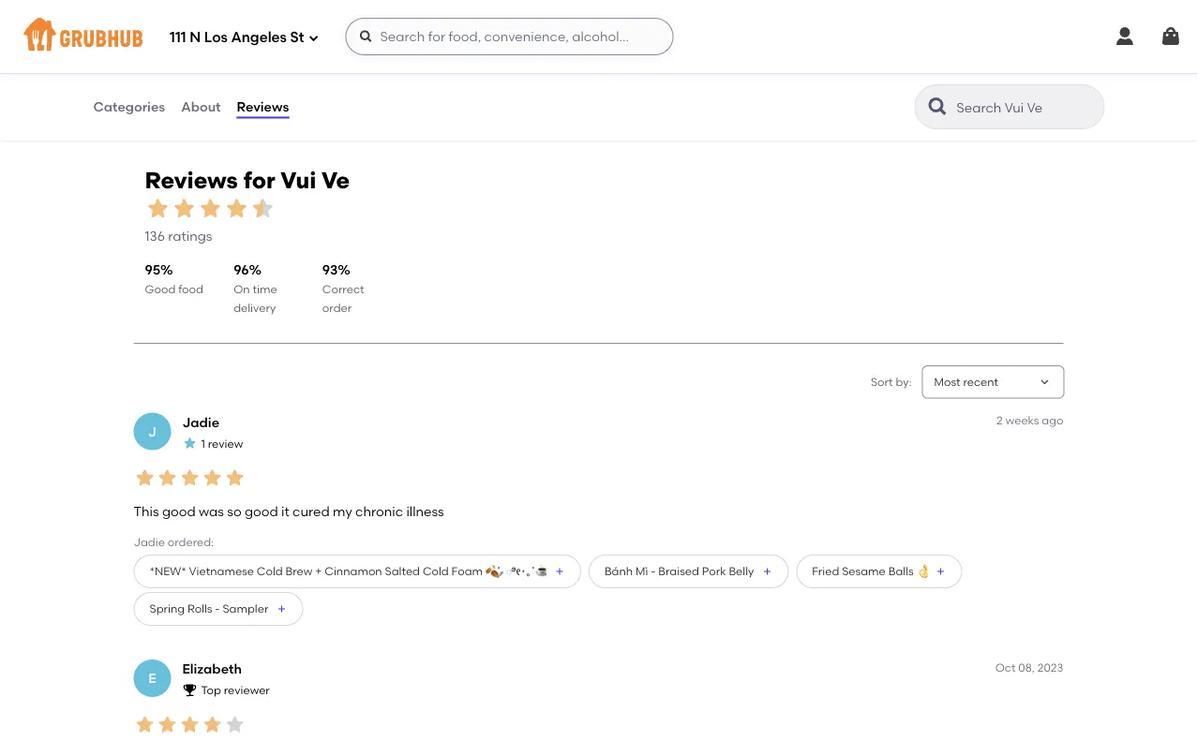 Task type: vqa. For each thing, say whether or not it's contained in the screenshot.
add- inside Complete your meal Optional. Here are some popular add-ons.
no



Task type: describe. For each thing, give the bounding box(es) containing it.
cured
[[293, 503, 330, 519]]

95 good food
[[145, 262, 203, 296]]

brew
[[286, 565, 313, 579]]

sesame
[[842, 565, 886, 579]]

review
[[208, 437, 243, 451]]

reviews for reviews for vui ve
[[145, 167, 238, 194]]

ago
[[1042, 414, 1064, 428]]

vui
[[281, 167, 316, 194]]

+
[[315, 565, 322, 579]]

ratings for 136 ratings
[[168, 228, 212, 244]]

this
[[134, 503, 159, 519]]

oct 08, 2023
[[995, 661, 1064, 675]]

braised
[[659, 565, 699, 579]]

my
[[333, 503, 352, 519]]

568
[[672, 27, 695, 43]]

1 good from the left
[[162, 503, 196, 519]]

- for mì
[[651, 565, 656, 579]]

jadie ordered:
[[134, 536, 214, 549]]

༘
[[503, 565, 503, 579]]

bánh mì - braised pork belly
[[605, 565, 754, 579]]

93
[[322, 262, 338, 278]]

1
[[201, 437, 205, 451]]

angeles
[[231, 29, 287, 46]]

plus icon image for spring rolls - sampler
[[276, 604, 287, 615]]

96
[[234, 262, 249, 278]]

93 correct order
[[322, 262, 364, 315]]

ratings for 1649 ratings
[[363, 27, 408, 43]]

rolls
[[187, 603, 212, 616]]

1 horizontal spatial svg image
[[1114, 25, 1136, 48]]

delivery
[[234, 301, 276, 315]]

caret down icon image
[[1038, 375, 1053, 390]]

about
[[181, 99, 221, 115]]

reviews for reviews
[[237, 99, 289, 115]]

2
[[997, 414, 1003, 428]]

oct
[[995, 661, 1016, 675]]

plus icon image for bánh mì - braised pork belly
[[762, 566, 773, 578]]

1.01 mi
[[120, 23, 155, 36]]

vietnamese
[[189, 565, 254, 579]]

ve
[[322, 167, 350, 194]]

1 mi from the left
[[141, 23, 155, 36]]

fried sesame balls 👌
[[812, 565, 928, 579]]

111
[[170, 29, 186, 46]]

salted
[[385, 565, 420, 579]]

*new* vietnamese cold brew + cinnamon salted cold foam 🍂˚ ༘ ೀ⋆｡˚☕️
[[150, 565, 547, 579]]

Search for food, convenience, alcohol... search field
[[346, 18, 674, 55]]

bánh mì - braised pork belly button
[[589, 555, 789, 589]]

was
[[199, 503, 224, 519]]

1649
[[333, 27, 360, 43]]

min
[[487, 7, 508, 20]]

e
[[148, 671, 156, 687]]

search icon image
[[927, 96, 949, 118]]

96 on time delivery
[[234, 262, 277, 315]]

sampler
[[223, 603, 268, 616]]

111 n los angeles st
[[170, 29, 304, 46]]

time
[[253, 282, 277, 296]]

food
[[178, 282, 203, 296]]

2 good from the left
[[245, 503, 278, 519]]

1.01
[[120, 23, 137, 36]]

chronic
[[355, 503, 403, 519]]

spring rolls - sampler
[[150, 603, 268, 616]]

los
[[204, 29, 228, 46]]

foam
[[452, 565, 483, 579]]

most
[[934, 375, 961, 389]]

belly
[[729, 565, 754, 579]]

mì
[[636, 565, 648, 579]]

main navigation navigation
[[0, 0, 1197, 73]]

2 horizontal spatial svg image
[[1160, 25, 1182, 48]]

svg image
[[359, 29, 374, 44]]

mi inside 15–25 min 2.62 mi
[[480, 23, 494, 36]]

2 cold from the left
[[423, 565, 449, 579]]

Search Vui Ve search field
[[955, 98, 1098, 116]]

top reviewer
[[201, 684, 270, 698]]

good
[[145, 282, 176, 296]]

categories button
[[92, 73, 166, 141]]

spring
[[150, 603, 185, 616]]

2023
[[1038, 661, 1064, 675]]

it
[[281, 503, 289, 519]]



Task type: locate. For each thing, give the bounding box(es) containing it.
1 horizontal spatial cold
[[423, 565, 449, 579]]

reviews up 136 ratings on the left of the page
[[145, 167, 238, 194]]

so
[[227, 503, 242, 519]]

1 horizontal spatial ratings
[[363, 27, 408, 43]]

0 horizontal spatial svg image
[[308, 32, 319, 44]]

0 horizontal spatial good
[[162, 503, 196, 519]]

jadie up 1
[[182, 415, 219, 430]]

trophy icon image
[[182, 683, 197, 698]]

jadie down this
[[134, 536, 165, 549]]

reviews button
[[236, 73, 290, 141]]

illness
[[406, 503, 444, 519]]

correct
[[322, 282, 364, 296]]

plus icon image inside the bánh mì - braised pork belly button
[[762, 566, 773, 578]]

- for rolls
[[215, 603, 220, 616]]

balls
[[889, 565, 914, 579]]

1 horizontal spatial mi
[[480, 23, 494, 36]]

about button
[[180, 73, 222, 141]]

order
[[322, 301, 352, 315]]

good up "jadie ordered:"
[[162, 503, 196, 519]]

0 horizontal spatial mi
[[141, 23, 155, 36]]

plus icon image
[[554, 566, 565, 578], [762, 566, 773, 578], [935, 566, 947, 578], [276, 604, 287, 615]]

136 ratings
[[145, 228, 212, 244]]

reviews right about in the top of the page
[[237, 99, 289, 115]]

plus icon image inside spring rolls - sampler button
[[276, 604, 287, 615]]

elizabeth
[[182, 662, 242, 678]]

0 vertical spatial reviews
[[237, 99, 289, 115]]

top
[[201, 684, 221, 698]]

1 review
[[201, 437, 243, 451]]

1 vertical spatial jadie
[[134, 536, 165, 549]]

fried
[[812, 565, 840, 579]]

plus icon image inside *new* vietnamese cold brew + cinnamon salted cold foam 🍂˚ ༘ ೀ⋆｡˚☕️ button
[[554, 566, 565, 578]]

ratings
[[363, 27, 408, 43], [698, 27, 743, 43], [168, 228, 212, 244]]

568 ratings
[[672, 27, 743, 43]]

reviews
[[237, 99, 289, 115], [145, 167, 238, 194]]

ೀ⋆｡˚☕️
[[506, 565, 547, 579]]

0 vertical spatial -
[[651, 565, 656, 579]]

plus icon image inside "fried sesame balls 👌" button
[[935, 566, 947, 578]]

for
[[243, 167, 275, 194]]

1 horizontal spatial jadie
[[182, 415, 219, 430]]

good left it on the left bottom of the page
[[245, 503, 278, 519]]

1649 ratings
[[333, 27, 408, 43]]

cold
[[257, 565, 283, 579], [423, 565, 449, 579]]

mi right 1.01 on the left top of page
[[141, 23, 155, 36]]

mi down min on the top of page
[[480, 23, 494, 36]]

recent
[[963, 375, 999, 389]]

👌
[[917, 565, 928, 579]]

2 weeks ago
[[997, 414, 1064, 428]]

ratings right 568
[[698, 27, 743, 43]]

star icon image
[[348, 6, 363, 21], [363, 6, 378, 21], [378, 6, 393, 21], [393, 6, 408, 21], [668, 6, 683, 21], [145, 195, 171, 222], [171, 195, 197, 222], [197, 195, 224, 222], [224, 195, 250, 222], [250, 195, 276, 222], [250, 195, 276, 222], [182, 436, 197, 451], [134, 467, 156, 490], [156, 467, 179, 490], [179, 467, 201, 490], [201, 467, 224, 490], [224, 467, 246, 490], [134, 714, 156, 737], [156, 714, 179, 737], [179, 714, 201, 737], [201, 714, 224, 737], [224, 714, 246, 737]]

plus icon image for fried sesame balls 👌
[[935, 566, 947, 578]]

plus icon image for *new* vietnamese cold brew + cinnamon salted cold foam 🍂˚ ༘ ೀ⋆｡˚☕️
[[554, 566, 565, 578]]

0 vertical spatial jadie
[[182, 415, 219, 430]]

0 horizontal spatial ratings
[[168, 228, 212, 244]]

most recent
[[934, 375, 999, 389]]

cold left foam
[[423, 565, 449, 579]]

by:
[[896, 375, 912, 389]]

j
[[148, 424, 156, 440]]

plus icon image right ೀ⋆｡˚☕️
[[554, 566, 565, 578]]

2.62
[[455, 23, 476, 36]]

ordered:
[[168, 536, 214, 549]]

1 cold from the left
[[257, 565, 283, 579]]

08,
[[1019, 661, 1035, 675]]

ratings right 1649
[[363, 27, 408, 43]]

reviews inside button
[[237, 99, 289, 115]]

2 mi from the left
[[480, 23, 494, 36]]

fried sesame balls 👌 button
[[796, 555, 963, 589]]

95
[[145, 262, 160, 278]]

1 horizontal spatial -
[[651, 565, 656, 579]]

- right mì at the bottom of the page
[[651, 565, 656, 579]]

jadie
[[182, 415, 219, 430], [134, 536, 165, 549]]

plus icon image right belly
[[762, 566, 773, 578]]

0 horizontal spatial jadie
[[134, 536, 165, 549]]

reviews for vui ve
[[145, 167, 350, 194]]

1 vertical spatial -
[[215, 603, 220, 616]]

weeks
[[1006, 414, 1039, 428]]

136
[[145, 228, 165, 244]]

0 horizontal spatial cold
[[257, 565, 283, 579]]

ratings right 136
[[168, 228, 212, 244]]

ratings for 568 ratings
[[698, 27, 743, 43]]

jadie for jadie ordered:
[[134, 536, 165, 549]]

15–25 min 2.62 mi
[[455, 7, 508, 36]]

pork
[[702, 565, 726, 579]]

15–25
[[455, 7, 485, 20]]

mi
[[141, 23, 155, 36], [480, 23, 494, 36]]

0 horizontal spatial -
[[215, 603, 220, 616]]

reviewer
[[224, 684, 270, 698]]

spring rolls - sampler button
[[134, 593, 303, 626]]

plus icon image right 👌
[[935, 566, 947, 578]]

this good was so good it cured my chronic illness
[[134, 503, 444, 519]]

good
[[162, 503, 196, 519], [245, 503, 278, 519]]

-
[[651, 565, 656, 579], [215, 603, 220, 616]]

🍂˚
[[486, 565, 501, 579]]

*new* vietnamese cold brew + cinnamon salted cold foam 🍂˚ ༘ ೀ⋆｡˚☕️ button
[[134, 555, 581, 589]]

n
[[190, 29, 201, 46]]

cinnamon
[[325, 565, 382, 579]]

2 horizontal spatial ratings
[[698, 27, 743, 43]]

on
[[234, 282, 250, 296]]

1 vertical spatial reviews
[[145, 167, 238, 194]]

cold left brew
[[257, 565, 283, 579]]

bánh
[[605, 565, 633, 579]]

st
[[290, 29, 304, 46]]

jadie for jadie
[[182, 415, 219, 430]]

plus icon image right sampler
[[276, 604, 287, 615]]

*new*
[[150, 565, 186, 579]]

Sort by: field
[[934, 374, 999, 391]]

sort
[[871, 375, 893, 389]]

1 horizontal spatial good
[[245, 503, 278, 519]]

categories
[[93, 99, 165, 115]]

svg image
[[1114, 25, 1136, 48], [1160, 25, 1182, 48], [308, 32, 319, 44]]

- right rolls
[[215, 603, 220, 616]]



